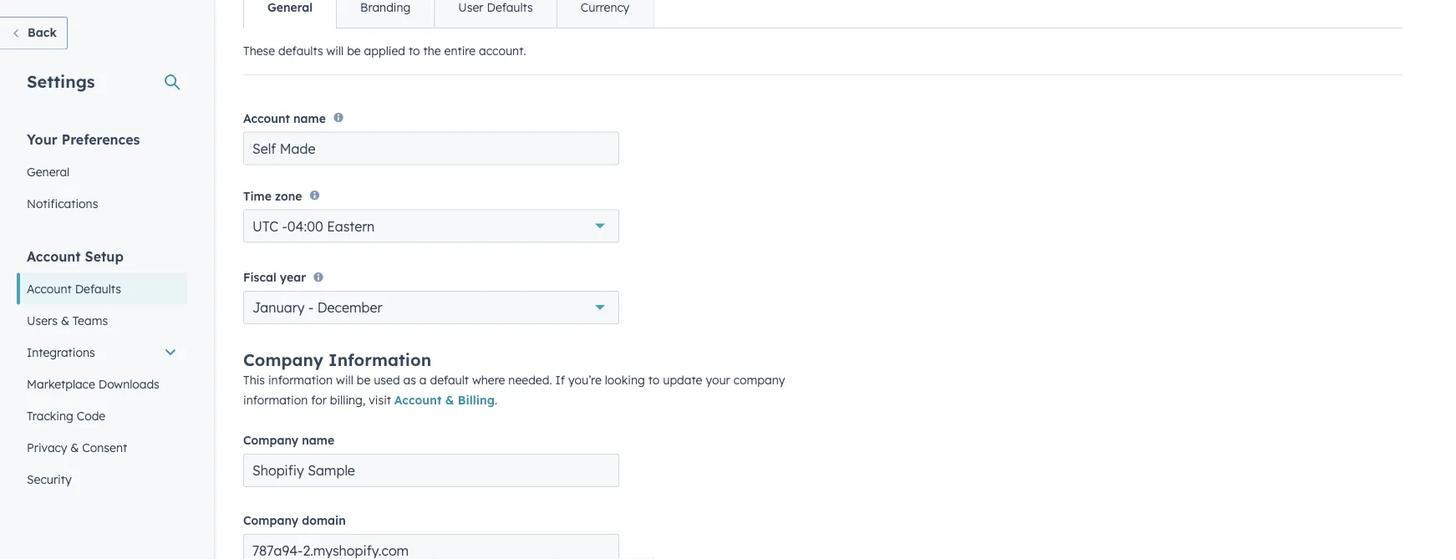 Task type: locate. For each thing, give the bounding box(es) containing it.
1 vertical spatial information
[[243, 393, 308, 408]]

applied
[[364, 43, 406, 58]]

general for notifications
[[27, 164, 70, 179]]

& down default
[[445, 393, 454, 408]]

tracking
[[27, 409, 73, 423]]

company for company information
[[243, 350, 324, 370]]

be for applied
[[347, 43, 361, 58]]

privacy & consent
[[27, 440, 127, 455]]

1 company from the top
[[243, 350, 324, 370]]

will inside this information will be used as a default where needed. if you're looking to update your company information for billing, visit
[[336, 373, 354, 388]]

general link inside navigation
[[244, 0, 336, 28]]

user defaults
[[459, 0, 533, 15]]

0 horizontal spatial to
[[409, 43, 420, 58]]

name down defaults
[[294, 111, 326, 125]]

company name
[[243, 433, 335, 448]]

& right privacy
[[71, 440, 79, 455]]

branding link
[[336, 0, 434, 28]]

be left the applied
[[347, 43, 361, 58]]

0 horizontal spatial &
[[61, 313, 69, 328]]

general up defaults
[[268, 0, 313, 15]]

your
[[706, 373, 731, 388]]

security link
[[17, 464, 187, 495]]

to left the
[[409, 43, 420, 58]]

1 vertical spatial name
[[302, 433, 335, 448]]

privacy & consent link
[[17, 432, 187, 464]]

account.
[[479, 43, 526, 58]]

1 horizontal spatial to
[[649, 373, 660, 388]]

general link up defaults
[[244, 0, 336, 28]]

preferences
[[62, 131, 140, 148]]

1 vertical spatial company
[[243, 433, 299, 448]]

0 horizontal spatial general link
[[17, 156, 187, 188]]

account down 'these' at the top of page
[[243, 111, 290, 125]]

0 horizontal spatial defaults
[[75, 281, 121, 296]]

1 vertical spatial to
[[649, 373, 660, 388]]

account defaults
[[27, 281, 121, 296]]

marketplace
[[27, 377, 95, 391]]

2 horizontal spatial &
[[445, 393, 454, 408]]

update
[[663, 373, 703, 388]]

zone
[[275, 189, 302, 203]]

-
[[282, 218, 288, 235], [308, 299, 314, 316]]

defaults inside navigation
[[487, 0, 533, 15]]

1 vertical spatial will
[[336, 373, 354, 388]]

company for company name
[[243, 433, 299, 448]]

company left domain
[[243, 513, 299, 528]]

1 vertical spatial be
[[357, 373, 371, 388]]

0 vertical spatial name
[[294, 111, 326, 125]]

1 vertical spatial general link
[[17, 156, 187, 188]]

back link
[[0, 17, 68, 50]]

0 vertical spatial general
[[268, 0, 313, 15]]

to left "update"
[[649, 373, 660, 388]]

general inside navigation
[[268, 0, 313, 15]]

billing
[[458, 393, 495, 408]]

entire
[[445, 43, 476, 58]]

company up 'this'
[[243, 350, 324, 370]]

defaults for user defaults
[[487, 0, 533, 15]]

account for account setup
[[27, 248, 81, 265]]

domain
[[302, 513, 346, 528]]

will right defaults
[[327, 43, 344, 58]]

general link for notifications
[[17, 156, 187, 188]]

- for december
[[308, 299, 314, 316]]

information up 'for'
[[268, 373, 333, 388]]

navigation
[[243, 0, 654, 28]]

be for used
[[357, 373, 371, 388]]

account setup
[[27, 248, 124, 265]]

the
[[424, 43, 441, 58]]

name
[[294, 111, 326, 125], [302, 433, 335, 448]]

0 vertical spatial general link
[[244, 0, 336, 28]]

3 company from the top
[[243, 513, 299, 528]]

defaults inside account setup element
[[75, 281, 121, 296]]

1 horizontal spatial general
[[268, 0, 313, 15]]

needed.
[[509, 373, 552, 388]]

these defaults will be applied to the entire account.
[[243, 43, 526, 58]]

privacy
[[27, 440, 67, 455]]

0 horizontal spatial general
[[27, 164, 70, 179]]

company domain
[[243, 513, 346, 528]]

general down your
[[27, 164, 70, 179]]

1 horizontal spatial &
[[71, 440, 79, 455]]

1 vertical spatial -
[[308, 299, 314, 316]]

- for 04:00
[[282, 218, 288, 235]]

0 vertical spatial be
[[347, 43, 361, 58]]

account defaults link
[[17, 273, 187, 305]]

user defaults link
[[434, 0, 557, 28]]

general link
[[244, 0, 336, 28], [17, 156, 187, 188]]

fiscal
[[243, 270, 277, 285]]

company
[[243, 350, 324, 370], [243, 433, 299, 448], [243, 513, 299, 528]]

account
[[243, 111, 290, 125], [27, 248, 81, 265], [27, 281, 72, 296], [395, 393, 442, 408]]

be left used
[[357, 373, 371, 388]]

- right utc
[[282, 218, 288, 235]]

information
[[329, 350, 432, 370]]

be inside this information will be used as a default where needed. if you're looking to update your company information for billing, visit
[[357, 373, 371, 388]]

account up the users
[[27, 281, 72, 296]]

account up account defaults
[[27, 248, 81, 265]]

a
[[420, 373, 427, 388]]

these
[[243, 43, 275, 58]]

tracking code
[[27, 409, 106, 423]]

security
[[27, 472, 72, 487]]

be
[[347, 43, 361, 58], [357, 373, 371, 388]]

2 vertical spatial company
[[243, 513, 299, 528]]

company down 'this'
[[243, 433, 299, 448]]

- right january
[[308, 299, 314, 316]]

0 vertical spatial information
[[268, 373, 333, 388]]

your preferences
[[27, 131, 140, 148]]

1 horizontal spatial defaults
[[487, 0, 533, 15]]

name down 'for'
[[302, 433, 335, 448]]

notifications link
[[17, 188, 187, 220]]

company information
[[243, 350, 432, 370]]

general for branding
[[268, 0, 313, 15]]

2 company from the top
[[243, 433, 299, 448]]

1 horizontal spatial -
[[308, 299, 314, 316]]

will for defaults
[[327, 43, 344, 58]]

code
[[77, 409, 106, 423]]

1 vertical spatial general
[[27, 164, 70, 179]]

information
[[268, 373, 333, 388], [243, 393, 308, 408]]

user
[[459, 0, 484, 15]]

0 horizontal spatial -
[[282, 218, 288, 235]]

will
[[327, 43, 344, 58], [336, 373, 354, 388]]

& right the users
[[61, 313, 69, 328]]

january - december
[[253, 299, 383, 316]]

defaults
[[279, 43, 323, 58]]

to inside this information will be used as a default where needed. if you're looking to update your company information for billing, visit
[[649, 373, 660, 388]]

users
[[27, 313, 58, 328]]

account down a at left
[[395, 393, 442, 408]]

0 vertical spatial defaults
[[487, 0, 533, 15]]

utc -04:00 eastern button
[[243, 210, 620, 243]]

0 vertical spatial to
[[409, 43, 420, 58]]

setup
[[85, 248, 124, 265]]

account for account name
[[243, 111, 290, 125]]

will for information
[[336, 373, 354, 388]]

defaults right user
[[487, 0, 533, 15]]

2 vertical spatial &
[[71, 440, 79, 455]]

back
[[28, 25, 57, 40]]

general inside your preferences element
[[27, 164, 70, 179]]

1 vertical spatial defaults
[[75, 281, 121, 296]]

defaults
[[487, 0, 533, 15], [75, 281, 121, 296]]

1 vertical spatial &
[[445, 393, 454, 408]]

general link down preferences
[[17, 156, 187, 188]]

1 horizontal spatial general link
[[244, 0, 336, 28]]

will up billing,
[[336, 373, 354, 388]]

navigation containing general
[[243, 0, 654, 28]]

visit
[[369, 393, 391, 408]]

account & billing link
[[395, 393, 495, 408]]

account setup element
[[17, 247, 187, 495]]

0 vertical spatial will
[[327, 43, 344, 58]]

integrations button
[[17, 337, 187, 368]]

0 vertical spatial company
[[243, 350, 324, 370]]

to
[[409, 43, 420, 58], [649, 373, 660, 388]]

information down 'this'
[[243, 393, 308, 408]]

utc
[[253, 218, 278, 235]]

0 vertical spatial -
[[282, 218, 288, 235]]

&
[[61, 313, 69, 328], [445, 393, 454, 408], [71, 440, 79, 455]]

general
[[268, 0, 313, 15], [27, 164, 70, 179]]

settings
[[27, 71, 95, 92]]

0 vertical spatial &
[[61, 313, 69, 328]]

defaults up users & teams link
[[75, 281, 121, 296]]



Task type: describe. For each thing, give the bounding box(es) containing it.
if
[[556, 373, 565, 388]]

& for billing
[[445, 393, 454, 408]]

utc -04:00 eastern
[[253, 218, 375, 235]]

general link for branding
[[244, 0, 336, 28]]

.
[[495, 393, 498, 408]]

looking
[[605, 373, 645, 388]]

currency link
[[557, 0, 653, 28]]

this
[[243, 373, 265, 388]]

default
[[430, 373, 469, 388]]

your
[[27, 131, 58, 148]]

account & billing .
[[395, 393, 498, 408]]

integrations
[[27, 345, 95, 360]]

january - december button
[[243, 291, 620, 324]]

eastern
[[327, 218, 375, 235]]

teams
[[73, 313, 108, 328]]

company
[[734, 373, 786, 388]]

marketplace downloads
[[27, 377, 160, 391]]

Account name text field
[[243, 132, 620, 165]]

where
[[472, 373, 505, 388]]

name for account name
[[294, 111, 326, 125]]

users & teams
[[27, 313, 108, 328]]

this information will be used as a default where needed. if you're looking to update your company information for billing, visit
[[243, 373, 786, 408]]

name for company name
[[302, 433, 335, 448]]

notifications
[[27, 196, 98, 211]]

used
[[374, 373, 400, 388]]

time zone
[[243, 189, 302, 203]]

fiscal year
[[243, 270, 306, 285]]

you're
[[569, 373, 602, 388]]

time
[[243, 189, 272, 203]]

account name
[[243, 111, 326, 125]]

users & teams link
[[17, 305, 187, 337]]

as
[[404, 373, 416, 388]]

year
[[280, 270, 306, 285]]

Company name text field
[[243, 454, 620, 488]]

billing,
[[330, 393, 366, 408]]

tracking code link
[[17, 400, 187, 432]]

for
[[311, 393, 327, 408]]

currency
[[581, 0, 630, 15]]

marketplace downloads link
[[17, 368, 187, 400]]

company for company domain
[[243, 513, 299, 528]]

defaults for account defaults
[[75, 281, 121, 296]]

downloads
[[98, 377, 160, 391]]

& for teams
[[61, 313, 69, 328]]

account for account defaults
[[27, 281, 72, 296]]

04:00
[[287, 218, 323, 235]]

december
[[318, 299, 383, 316]]

consent
[[82, 440, 127, 455]]

january
[[253, 299, 305, 316]]

Company domain text field
[[243, 534, 620, 559]]

branding
[[360, 0, 411, 15]]

& for consent
[[71, 440, 79, 455]]

your preferences element
[[17, 130, 187, 220]]



Task type: vqa. For each thing, say whether or not it's contained in the screenshot.
Eastern
yes



